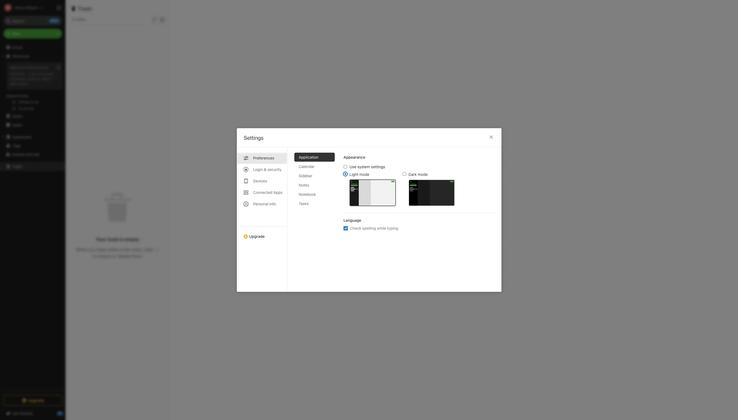 Task type: vqa. For each thing, say whether or not it's contained in the screenshot.
More actions field
no



Task type: locate. For each thing, give the bounding box(es) containing it.
connected apps
[[253, 190, 283, 195]]

1 vertical spatial notes
[[12, 114, 22, 119]]

notes
[[19, 94, 29, 98], [12, 114, 22, 119], [299, 183, 309, 188]]

&
[[264, 167, 267, 172]]

tab list
[[237, 147, 288, 292], [295, 153, 339, 292]]

new
[[12, 31, 20, 36]]

personal
[[253, 202, 269, 206]]

add your first shortcut
[[10, 65, 48, 70]]

to down you
[[92, 254, 96, 259]]

the
[[19, 72, 24, 76], [124, 247, 131, 252]]

notebook tab
[[295, 190, 335, 199]]

tab list containing preferences
[[237, 147, 288, 292]]

to down note,
[[48, 77, 51, 81]]

0 vertical spatial notes
[[76, 17, 85, 22]]

None search field
[[7, 16, 59, 26]]

Use system settings radio
[[344, 165, 348, 169]]

or down on
[[37, 77, 41, 81]]

tree
[[0, 43, 66, 390]]

use
[[350, 165, 357, 169]]

1 horizontal spatial to
[[92, 254, 96, 259]]

add
[[10, 81, 16, 86]]

0 vertical spatial upgrade button
[[237, 227, 287, 241]]

spelling
[[363, 226, 376, 231]]

tasks down notebook
[[299, 201, 309, 206]]

notebook,
[[10, 77, 26, 81]]

close image
[[488, 134, 495, 141]]

tab list for appearance
[[295, 153, 339, 292]]

0 vertical spatial or
[[37, 77, 41, 81]]

1 vertical spatial to
[[92, 254, 96, 259]]

typing
[[387, 226, 398, 231]]

1 vertical spatial or
[[113, 254, 117, 259]]

settings image
[[56, 4, 62, 11]]

while
[[377, 226, 386, 231]]

tab list containing application
[[295, 153, 339, 292]]

your trash is empty
[[96, 237, 139, 242]]

calendar
[[299, 164, 315, 169]]

Light mode radio
[[344, 172, 348, 176]]

0 horizontal spatial trash
[[12, 164, 22, 169]]

1 horizontal spatial mode
[[418, 172, 428, 177]]

your
[[18, 65, 25, 70]]

shared
[[12, 152, 25, 157]]

2 vertical spatial notes
[[299, 183, 309, 188]]

application
[[299, 155, 319, 160]]

notes left in
[[107, 247, 118, 252]]

sidebar
[[299, 174, 312, 178]]

0 horizontal spatial the
[[19, 72, 24, 76]]

or left delete
[[113, 254, 117, 259]]

empty
[[125, 237, 139, 242]]

mode right 'dark'
[[418, 172, 428, 177]]

mode for light mode
[[360, 172, 370, 177]]

icon on a note, notebook, stack or tag to add it here.
[[10, 72, 54, 86]]

trash
[[107, 237, 119, 242]]

the right in
[[124, 247, 131, 252]]

0 horizontal spatial or
[[37, 77, 41, 81]]

0 horizontal spatial tasks
[[12, 123, 22, 127]]

0 vertical spatial to
[[48, 77, 51, 81]]

tasks up notebooks
[[12, 123, 22, 127]]

your
[[96, 237, 106, 242]]

group
[[0, 60, 65, 114]]

1 vertical spatial upgrade button
[[3, 395, 62, 406]]

0 vertical spatial the
[[19, 72, 24, 76]]

notes right 0
[[76, 17, 85, 22]]

or
[[37, 77, 41, 81], [113, 254, 117, 259]]

1 horizontal spatial the
[[124, 247, 131, 252]]

a
[[43, 72, 45, 76]]

tasks
[[12, 123, 22, 127], [299, 201, 309, 206]]

trash up 0 notes
[[78, 5, 92, 12]]

mode down system
[[360, 172, 370, 177]]

0
[[72, 17, 75, 22]]

tags button
[[0, 141, 65, 150]]

1 vertical spatial notes
[[107, 247, 118, 252]]

home link
[[0, 43, 66, 52]]

1 vertical spatial trash
[[12, 164, 22, 169]]

to inside when you have notes in the trash, click '...' to restore or delete them.
[[92, 254, 96, 259]]

notes inside notes link
[[12, 114, 22, 119]]

recent notes
[[6, 94, 29, 98]]

1 horizontal spatial trash
[[78, 5, 92, 12]]

1 vertical spatial tasks
[[299, 201, 309, 206]]

click
[[10, 72, 18, 76]]

trash
[[78, 5, 92, 12], [12, 164, 22, 169]]

1 horizontal spatial tasks
[[299, 201, 309, 206]]

0 vertical spatial upgrade
[[249, 234, 265, 239]]

trash down shared
[[12, 164, 22, 169]]

mode for dark mode
[[418, 172, 428, 177]]

preferences
[[253, 156, 274, 160]]

security
[[268, 167, 282, 172]]

1 horizontal spatial tab list
[[295, 153, 339, 292]]

1 horizontal spatial or
[[113, 254, 117, 259]]

1 vertical spatial upgrade
[[28, 398, 44, 403]]

mode
[[360, 172, 370, 177], [418, 172, 428, 177]]

0 horizontal spatial to
[[48, 77, 51, 81]]

the left ...
[[19, 72, 24, 76]]

upgrade
[[249, 234, 265, 239], [28, 398, 44, 403]]

devices
[[253, 179, 267, 183]]

0 vertical spatial tasks
[[12, 123, 22, 127]]

notes right recent at the left
[[19, 94, 29, 98]]

1 horizontal spatial upgrade button
[[237, 227, 287, 241]]

home
[[12, 45, 22, 50]]

0 vertical spatial trash
[[78, 5, 92, 12]]

here.
[[20, 81, 29, 86]]

shortcut
[[34, 65, 48, 70]]

notes inside when you have notes in the trash, click '...' to restore or delete them.
[[107, 247, 118, 252]]

note window - empty element
[[170, 0, 739, 420]]

option group
[[344, 165, 455, 206]]

1 mode from the left
[[360, 172, 370, 177]]

to
[[48, 77, 51, 81], [92, 254, 96, 259]]

0 horizontal spatial tab list
[[237, 147, 288, 292]]

when
[[76, 247, 87, 252]]

0 horizontal spatial mode
[[360, 172, 370, 177]]

notes down sidebar
[[299, 183, 309, 188]]

the inside group
[[19, 72, 24, 76]]

notes
[[76, 17, 85, 22], [107, 247, 118, 252]]

system
[[358, 165, 370, 169]]

0 horizontal spatial upgrade button
[[3, 395, 62, 406]]

delete
[[118, 254, 130, 259]]

2 mode from the left
[[418, 172, 428, 177]]

notebooks
[[12, 135, 31, 139]]

trash link
[[0, 162, 65, 171]]

1 vertical spatial the
[[124, 247, 131, 252]]

is
[[120, 237, 124, 242]]

notebook
[[299, 192, 316, 197]]

notes up tasks button
[[12, 114, 22, 119]]

me
[[34, 152, 39, 157]]

tree containing home
[[0, 43, 66, 390]]

new button
[[3, 29, 62, 39]]

shared with me
[[12, 152, 39, 157]]

1 horizontal spatial notes
[[107, 247, 118, 252]]

upgrade button
[[237, 227, 287, 241], [3, 395, 62, 406]]

1 horizontal spatial upgrade
[[249, 234, 265, 239]]



Task type: describe. For each thing, give the bounding box(es) containing it.
the inside when you have notes in the trash, click '...' to restore or delete them.
[[124, 247, 131, 252]]

option group containing use system settings
[[344, 165, 455, 206]]

notes link
[[0, 112, 65, 121]]

them.
[[131, 254, 143, 259]]

group containing add your first shortcut
[[0, 60, 65, 114]]

to inside icon on a note, notebook, stack or tag to add it here.
[[48, 77, 51, 81]]

it
[[17, 81, 19, 86]]

trash,
[[132, 247, 143, 252]]

have
[[97, 247, 106, 252]]

sidebar tab
[[295, 171, 335, 180]]

notebooks link
[[0, 133, 65, 141]]

trash inside the note list element
[[78, 5, 92, 12]]

connected
[[253, 190, 273, 195]]

first
[[26, 65, 33, 70]]

dark
[[409, 172, 417, 177]]

with
[[26, 152, 33, 157]]

info
[[270, 202, 276, 206]]

use system settings
[[350, 165, 385, 169]]

icon
[[30, 72, 37, 76]]

tasks inside tab
[[299, 201, 309, 206]]

0 notes
[[72, 17, 85, 22]]

notes tab
[[295, 181, 335, 190]]

recent
[[6, 94, 18, 98]]

or inside when you have notes in the trash, click '...' to restore or delete them.
[[113, 254, 117, 259]]

add
[[10, 65, 17, 70]]

tag
[[42, 77, 47, 81]]

apps
[[274, 190, 283, 195]]

you
[[89, 247, 96, 252]]

login & security
[[253, 167, 282, 172]]

Dark mode radio
[[403, 172, 407, 176]]

when you have notes in the trash, click '...' to restore or delete them.
[[76, 247, 159, 259]]

language
[[344, 218, 362, 223]]

calendar tab
[[295, 162, 335, 171]]

light
[[350, 172, 359, 177]]

tasks inside button
[[12, 123, 22, 127]]

check spelling while typing
[[350, 226, 398, 231]]

tasks tab
[[295, 199, 335, 208]]

on
[[38, 72, 42, 76]]

Search text field
[[7, 16, 59, 26]]

or inside icon on a note, notebook, stack or tag to add it here.
[[37, 77, 41, 81]]

shortcuts
[[12, 54, 29, 58]]

light mode
[[350, 172, 370, 177]]

note,
[[46, 72, 54, 76]]

...
[[25, 72, 29, 76]]

application tab
[[295, 153, 335, 162]]

appearance
[[344, 155, 366, 160]]

note list element
[[66, 0, 170, 420]]

click
[[144, 247, 153, 252]]

login
[[253, 167, 263, 172]]

shared with me link
[[0, 150, 65, 159]]

Check spelling while typing checkbox
[[344, 226, 348, 231]]

dark mode
[[409, 172, 428, 177]]

tasks button
[[0, 121, 65, 129]]

in
[[120, 247, 123, 252]]

tab list for application
[[237, 147, 288, 292]]

upgrade button inside tab list
[[237, 227, 287, 241]]

0 vertical spatial notes
[[19, 94, 29, 98]]

0 horizontal spatial notes
[[76, 17, 85, 22]]

restore
[[98, 254, 112, 259]]

personal info
[[253, 202, 276, 206]]

check
[[350, 226, 362, 231]]

stack
[[27, 77, 36, 81]]

settings
[[371, 165, 385, 169]]

notes inside notes "tab"
[[299, 183, 309, 188]]

click the ...
[[10, 72, 29, 76]]

'...'
[[154, 247, 159, 252]]

shortcuts button
[[0, 52, 65, 60]]

expand notebooks image
[[1, 135, 6, 139]]

settings
[[244, 135, 264, 141]]

tags
[[12, 143, 21, 148]]

0 horizontal spatial upgrade
[[28, 398, 44, 403]]



